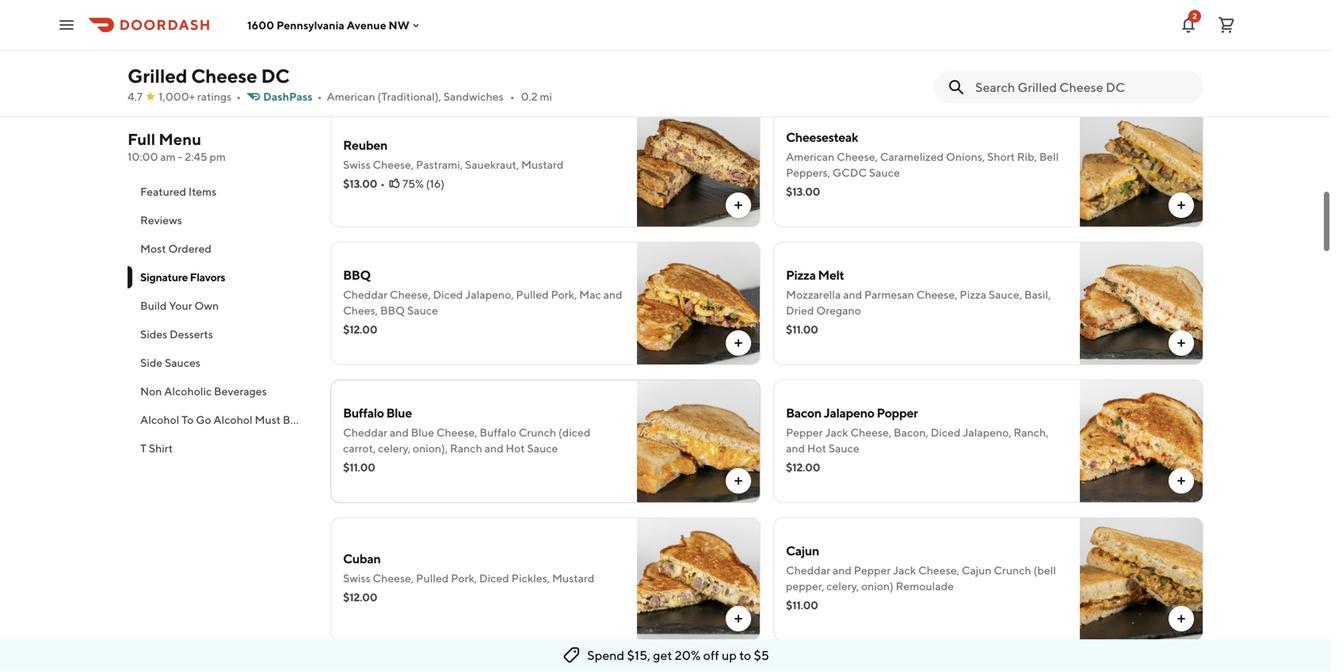 Task type: locate. For each thing, give the bounding box(es) containing it.
pepper,
[[786, 580, 825, 593]]

$13.00 down reuben
[[343, 177, 377, 190]]

• right dashpass
[[317, 90, 322, 103]]

american
[[381, 6, 435, 21], [343, 27, 392, 40], [327, 90, 375, 103], [786, 150, 835, 163]]

$11.00 inside pizza melt mozzarella and parmesan cheese, pizza sauce, basil, dried oregano $11.00
[[786, 323, 819, 336]]

cheese, inside cheesesteak american cheese, caramelized onions, short rib, bell peppers, gcdc sauce $13.00
[[837, 150, 878, 163]]

pepper for jalapeno
[[786, 426, 823, 439]]

1 horizontal spatial celery,
[[827, 580, 860, 593]]

cheddar inside bbq cheddar cheese, diced jalapeno, pulled pork, mac and chees, bbq sauce $12.00
[[343, 288, 388, 301]]

sauce down jalapeno
[[829, 442, 860, 455]]

full menu 10:00 am - 2:45 pm
[[128, 130, 226, 163]]

1 horizontal spatial bacon
[[786, 405, 822, 421]]

$15,
[[627, 648, 651, 663]]

buffalo blue image
[[637, 380, 761, 503]]

1 horizontal spatial alcohol
[[214, 413, 253, 426]]

$11.00 inside buffalo blue cheddar and blue cheese, buffalo crunch (diced carrot, celery, onion), ranch and hot sauce $11.00
[[343, 461, 375, 474]]

0 vertical spatial celery,
[[378, 442, 411, 455]]

0 vertical spatial cheddar
[[343, 288, 388, 301]]

and inside pizza melt mozzarella and parmesan cheese, pizza sauce, basil, dried oregano $11.00
[[844, 288, 863, 301]]

cheese, inside buffalo blue cheddar and blue cheese, buffalo crunch (diced carrot, celery, onion), ranch and hot sauce $11.00
[[437, 426, 478, 439]]

pizza left sauce,
[[960, 288, 987, 301]]

2 swiss from the top
[[343, 572, 371, 585]]

hot down jalapeno
[[808, 442, 827, 455]]

1 vertical spatial pizza
[[960, 288, 987, 301]]

1 horizontal spatial jack
[[893, 564, 917, 577]]

spend $15, get 20% off up to $5
[[588, 648, 770, 663]]

build your own
[[140, 299, 219, 312]]

1 vertical spatial pulled
[[416, 572, 449, 585]]

jack up remoulade
[[893, 564, 917, 577]]

1 horizontal spatial crunch
[[994, 564, 1032, 577]]

sauce inside bbq cheddar cheese, diced jalapeno, pulled pork, mac and chees, bbq sauce $12.00
[[407, 304, 438, 317]]

1600
[[247, 18, 274, 32]]

bacon right tomato,
[[512, 27, 544, 40]]

• left 0.2
[[510, 90, 515, 103]]

pizza
[[786, 268, 816, 283], [960, 288, 987, 301]]

american up "peppers,"
[[786, 150, 835, 163]]

0 vertical spatial buffalo
[[343, 405, 384, 421]]

diced inside bacon jalapeno popper pepper jack cheese, bacon, diced jalapeno, ranch, and hot sauce $12.00
[[931, 426, 961, 439]]

crunch for cheddar
[[994, 564, 1032, 577]]

mustard inside cuban swiss cheese, pulled pork, diced pickles, mustard $12.00
[[552, 572, 595, 585]]

jack down jalapeno
[[825, 426, 849, 439]]

$12.00 inside bbq cheddar cheese, diced jalapeno, pulled pork, mac and chees, bbq sauce $12.00
[[343, 323, 377, 336]]

1 horizontal spatial pork,
[[551, 288, 577, 301]]

crunch for blue
[[519, 426, 556, 439]]

0 horizontal spatial pepper
[[786, 426, 823, 439]]

mustard
[[522, 158, 564, 171], [552, 572, 595, 585]]

1 horizontal spatial pepper
[[854, 564, 891, 577]]

hot
[[506, 442, 525, 455], [808, 442, 827, 455]]

pizza up mozzarella
[[786, 268, 816, 283]]

mustard right pickles,
[[552, 572, 595, 585]]

0 horizontal spatial pizza
[[786, 268, 816, 283]]

jalapeno, inside bacon jalapeno popper pepper jack cheese, bacon, diced jalapeno, ranch, and hot sauce $12.00
[[963, 426, 1012, 439]]

• for $13.00 •
[[381, 177, 385, 190]]

alcohol
[[140, 413, 179, 426], [214, 413, 253, 426]]

tomato,
[[470, 27, 510, 40]]

mi
[[540, 90, 552, 103]]

sauce down caramelized
[[869, 166, 900, 179]]

mozzarella
[[786, 288, 841, 301]]

shirt
[[149, 442, 173, 455]]

(diced
[[559, 426, 591, 439]]

1 horizontal spatial pulled
[[516, 288, 549, 301]]

pennsylvania
[[277, 18, 345, 32]]

0 vertical spatial bbq
[[343, 268, 371, 283]]

0 vertical spatial mustard
[[522, 158, 564, 171]]

celery, inside buffalo blue cheddar and blue cheese, buffalo crunch (diced carrot, celery, onion), ranch and hot sauce $11.00
[[378, 442, 411, 455]]

sauce right the 'ranch'
[[527, 442, 558, 455]]

up
[[722, 648, 737, 663]]

cheesesteak image
[[1080, 104, 1204, 228]]

celery, down prepared
[[378, 442, 411, 455]]

$12.00 inside cuban swiss cheese, pulled pork, diced pickles, mustard $12.00
[[343, 591, 377, 604]]

1 horizontal spatial hot
[[808, 442, 827, 455]]

american (traditional), sandwiches • 0.2 mi
[[327, 90, 552, 103]]

cajun up pepper,
[[786, 543, 820, 558]]

cheesesteak
[[786, 130, 859, 145]]

add item to cart image for bacon jalapeno popper
[[1176, 475, 1188, 488]]

alcohol to go alcohol must be purchased w a prepared food item
[[140, 413, 480, 426]]

0 vertical spatial pizza
[[786, 268, 816, 283]]

crunch
[[519, 426, 556, 439], [994, 564, 1032, 577]]

92% (25)
[[401, 46, 445, 59]]

sandwiches
[[444, 90, 504, 103]]

$12.00
[[343, 323, 377, 336], [786, 461, 821, 474], [343, 591, 377, 604]]

pulled inside cuban swiss cheese, pulled pork, diced pickles, mustard $12.00
[[416, 572, 449, 585]]

buffalo up the 'carrot,' in the bottom left of the page
[[343, 405, 384, 421]]

• right ratings
[[236, 90, 241, 103]]

1 horizontal spatial bbq
[[380, 304, 405, 317]]

0 vertical spatial bacon
[[512, 27, 544, 40]]

0 horizontal spatial jack
[[825, 426, 849, 439]]

popper
[[877, 405, 918, 421]]

add item to cart image
[[1176, 61, 1188, 74], [732, 199, 745, 212], [732, 337, 745, 350], [1176, 337, 1188, 350], [732, 475, 745, 488]]

• left 92%
[[379, 46, 383, 59]]

cheddar up pepper,
[[786, 564, 831, 577]]

hot inside buffalo blue cheddar and blue cheese, buffalo crunch (diced carrot, celery, onion), ranch and hot sauce $11.00
[[506, 442, 525, 455]]

short
[[988, 150, 1015, 163]]

crunch inside buffalo blue cheddar and blue cheese, buffalo crunch (diced carrot, celery, onion), ranch and hot sauce $11.00
[[519, 426, 556, 439]]

t
[[140, 442, 147, 455]]

sides desserts
[[140, 328, 213, 341]]

french onion image
[[1080, 0, 1204, 90]]

pastrami,
[[416, 158, 463, 171]]

0 horizontal spatial pork,
[[451, 572, 477, 585]]

blue right a
[[386, 405, 412, 421]]

alcohol left to
[[140, 413, 179, 426]]

bacon jalapeno popper pepper jack cheese, bacon, diced jalapeno, ranch, and hot sauce $12.00
[[786, 405, 1049, 474]]

jack inside cajun cheddar and pepper jack cheese, cajun crunch (bell pepper, celery, onion) remoulade $11.00
[[893, 564, 917, 577]]

cheddar for cajun
[[786, 564, 831, 577]]

2 hot from the left
[[808, 442, 827, 455]]

dried
[[786, 304, 814, 317]]

sauce inside cheesesteak american cheese, caramelized onions, short rib, bell peppers, gcdc sauce $13.00
[[869, 166, 900, 179]]

crunch inside cajun cheddar and pepper jack cheese, cajun crunch (bell pepper, celery, onion) remoulade $11.00
[[994, 564, 1032, 577]]

1 vertical spatial pork,
[[451, 572, 477, 585]]

am
[[160, 150, 176, 163]]

cheddar inside cajun cheddar and pepper jack cheese, cajun crunch (bell pepper, celery, onion) remoulade $11.00
[[786, 564, 831, 577]]

0 vertical spatial pork,
[[551, 288, 577, 301]]

get
[[653, 648, 673, 663]]

non
[[140, 385, 162, 398]]

celery, left onion) at bottom
[[827, 580, 860, 593]]

cheese
[[191, 65, 257, 87]]

prepared
[[380, 413, 426, 426]]

1 swiss from the top
[[343, 158, 371, 171]]

items
[[189, 185, 217, 198]]

mustard right sauekraut,
[[522, 158, 564, 171]]

pepper
[[786, 426, 823, 439], [854, 564, 891, 577]]

1 hot from the left
[[506, 442, 525, 455]]

0 horizontal spatial cajun
[[786, 543, 820, 558]]

$5
[[754, 648, 770, 663]]

cheese, inside cajun cheddar and pepper jack cheese, cajun crunch (bell pepper, celery, onion) remoulade $11.00
[[919, 564, 960, 577]]

diced inside cuban swiss cheese, pulled pork, diced pickles, mustard $12.00
[[480, 572, 509, 585]]

cheddar inside buffalo blue cheddar and blue cheese, buffalo crunch (diced carrot, celery, onion), ranch and hot sauce $11.00
[[343, 426, 388, 439]]

gcdc
[[833, 166, 867, 179]]

non alcoholic beverages
[[140, 385, 267, 398]]

diced
[[437, 27, 467, 40], [433, 288, 463, 301], [931, 426, 961, 439], [480, 572, 509, 585]]

1 horizontal spatial cajun
[[962, 564, 992, 577]]

add item to cart image
[[1176, 199, 1188, 212], [1176, 475, 1188, 488], [732, 613, 745, 625], [1176, 613, 1188, 625]]

cheddar up chees,
[[343, 288, 388, 301]]

purchased
[[299, 413, 353, 426]]

featured
[[140, 185, 186, 198]]

add item to cart image for buffalo blue
[[732, 475, 745, 488]]

0 vertical spatial $12.00
[[343, 323, 377, 336]]

0 vertical spatial pepper
[[786, 426, 823, 439]]

1 horizontal spatial pizza
[[960, 288, 987, 301]]

pork, left pickles,
[[451, 572, 477, 585]]

1 vertical spatial swiss
[[343, 572, 371, 585]]

swiss inside cuban swiss cheese, pulled pork, diced pickles, mustard $12.00
[[343, 572, 371, 585]]

blue
[[386, 405, 412, 421], [411, 426, 434, 439]]

0 horizontal spatial pulled
[[416, 572, 449, 585]]

1 vertical spatial jalapeno,
[[963, 426, 1012, 439]]

1 vertical spatial jack
[[893, 564, 917, 577]]

hot right the 'ranch'
[[506, 442, 525, 455]]

build your own button
[[128, 292, 312, 320]]

0 horizontal spatial bacon
[[512, 27, 544, 40]]

celery, for blue
[[378, 442, 411, 455]]

0 vertical spatial jack
[[825, 426, 849, 439]]

0 vertical spatial crunch
[[519, 426, 556, 439]]

pepper for cheddar
[[854, 564, 891, 577]]

cuban swiss cheese, pulled pork, diced pickles, mustard $12.00
[[343, 551, 595, 604]]

cajun
[[786, 543, 820, 558], [962, 564, 992, 577]]

0 vertical spatial swiss
[[343, 158, 371, 171]]

american up 92%
[[381, 6, 435, 21]]

2 vertical spatial cheddar
[[786, 564, 831, 577]]

swiss up the $13.00 •
[[343, 158, 371, 171]]

swiss for cuban
[[343, 572, 371, 585]]

alcohol right go
[[214, 413, 253, 426]]

buffalo blue cheddar and blue cheese, buffalo crunch (diced carrot, celery, onion), ranch and hot sauce $11.00
[[343, 405, 591, 474]]

crunch left (diced
[[519, 426, 556, 439]]

0 horizontal spatial crunch
[[519, 426, 556, 439]]

w
[[355, 413, 367, 426]]

swiss down cuban
[[343, 572, 371, 585]]

1 vertical spatial crunch
[[994, 564, 1032, 577]]

cajun left (bell
[[962, 564, 992, 577]]

alcohol to go alcohol must be purchased w a prepared food item button
[[128, 406, 480, 434]]

beverages
[[214, 385, 267, 398]]

reviews
[[140, 214, 182, 227]]

carrot,
[[343, 442, 376, 455]]

celery,
[[378, 442, 411, 455], [827, 580, 860, 593]]

celery, inside cajun cheddar and pepper jack cheese, cajun crunch (bell pepper, celery, onion) remoulade $11.00
[[827, 580, 860, 593]]

melt
[[818, 268, 845, 283]]

ordered
[[168, 242, 212, 255]]

• left '75%'
[[381, 177, 385, 190]]

pulled inside bbq cheddar cheese, diced jalapeno, pulled pork, mac and chees, bbq sauce $12.00
[[516, 288, 549, 301]]

0 vertical spatial pulled
[[516, 288, 549, 301]]

must
[[255, 413, 281, 426]]

sauce right chees,
[[407, 304, 438, 317]]

swiss inside reuben swiss cheese, pastrami, sauekraut, mustard
[[343, 158, 371, 171]]

1 vertical spatial $12.00
[[786, 461, 821, 474]]

celery, for cheddar
[[827, 580, 860, 593]]

cheddar for bbq
[[343, 288, 388, 301]]

go
[[196, 413, 211, 426]]

pork, left mac
[[551, 288, 577, 301]]

0 horizontal spatial jalapeno,
[[465, 288, 514, 301]]

cuban image
[[637, 518, 761, 641]]

jalapeno, inside bbq cheddar cheese, diced jalapeno, pulled pork, mac and chees, bbq sauce $12.00
[[465, 288, 514, 301]]

pepper inside bacon jalapeno popper pepper jack cheese, bacon, diced jalapeno, ranch, and hot sauce $12.00
[[786, 426, 823, 439]]

pork, inside bbq cheddar cheese, diced jalapeno, pulled pork, mac and chees, bbq sauce $12.00
[[551, 288, 577, 301]]

2 alcohol from the left
[[214, 413, 253, 426]]

sauce inside buffalo blue cheddar and blue cheese, buffalo crunch (diced carrot, celery, onion), ranch and hot sauce $11.00
[[527, 442, 558, 455]]

add item to cart image for cuban
[[732, 613, 745, 625]]

• for $11.00 •
[[379, 46, 383, 59]]

pork, inside cuban swiss cheese, pulled pork, diced pickles, mustard $12.00
[[451, 572, 477, 585]]

peppers,
[[786, 166, 831, 179]]

blue up "onion),"
[[411, 426, 434, 439]]

1 vertical spatial cheddar
[[343, 426, 388, 439]]

•
[[379, 46, 383, 59], [236, 90, 241, 103], [317, 90, 322, 103], [510, 90, 515, 103], [381, 177, 385, 190]]

sauce
[[869, 166, 900, 179], [407, 304, 438, 317], [527, 442, 558, 455], [829, 442, 860, 455]]

1 vertical spatial pepper
[[854, 564, 891, 577]]

pepper inside cajun cheddar and pepper jack cheese, cajun crunch (bell pepper, celery, onion) remoulade $11.00
[[854, 564, 891, 577]]

cheddar
[[343, 288, 388, 301], [343, 426, 388, 439], [786, 564, 831, 577]]

bacon left jalapeno
[[786, 405, 822, 421]]

side sauces
[[140, 356, 201, 369]]

american up $11.00 •
[[343, 27, 392, 40]]

2 vertical spatial $12.00
[[343, 591, 377, 604]]

crunch left (bell
[[994, 564, 1032, 577]]

buffalo up the 'ranch'
[[480, 426, 517, 439]]

1 horizontal spatial jalapeno,
[[963, 426, 1012, 439]]

0 vertical spatial blue
[[386, 405, 412, 421]]

and inside bacon jalapeno popper pepper jack cheese, bacon, diced jalapeno, ranch, and hot sauce $12.00
[[786, 442, 805, 455]]

pizza melt image
[[1080, 242, 1204, 365]]

jack inside bacon jalapeno popper pepper jack cheese, bacon, diced jalapeno, ranch, and hot sauce $12.00
[[825, 426, 849, 439]]

pizza melt mozzarella and parmesan cheese, pizza sauce, basil, dried oregano $11.00
[[786, 268, 1051, 336]]

0 vertical spatial jalapeno,
[[465, 288, 514, 301]]

buffalo
[[343, 405, 384, 421], [480, 426, 517, 439]]

cajun cheddar and pepper jack cheese, cajun crunch (bell pepper, celery, onion) remoulade $11.00
[[786, 543, 1057, 612]]

$11.00 inside cajun cheddar and pepper jack cheese, cajun crunch (bell pepper, celery, onion) remoulade $11.00
[[786, 599, 819, 612]]

1 vertical spatial buffalo
[[480, 426, 517, 439]]

0 horizontal spatial hot
[[506, 442, 525, 455]]

to
[[740, 648, 752, 663]]

swiss for reuben
[[343, 158, 371, 171]]

1 vertical spatial mustard
[[552, 572, 595, 585]]

jalapeno,
[[465, 288, 514, 301], [963, 426, 1012, 439]]

0 horizontal spatial alcohol
[[140, 413, 179, 426]]

0 horizontal spatial celery,
[[378, 442, 411, 455]]

1 vertical spatial celery,
[[827, 580, 860, 593]]

75% (16)
[[403, 177, 445, 190]]

bbq up chees,
[[343, 268, 371, 283]]

92%
[[401, 46, 422, 59]]

bbq right chees,
[[380, 304, 405, 317]]

1 vertical spatial bacon
[[786, 405, 822, 421]]

1 vertical spatial bbq
[[380, 304, 405, 317]]

cheddar up the 'carrot,' in the bottom left of the page
[[343, 426, 388, 439]]

$13.00 down "peppers,"
[[786, 185, 820, 198]]

1 horizontal spatial $13.00
[[786, 185, 820, 198]]

2
[[1193, 11, 1198, 21]]

Item Search search field
[[976, 78, 1191, 96]]



Task type: vqa. For each thing, say whether or not it's contained in the screenshot.


Task type: describe. For each thing, give the bounding box(es) containing it.
jalapeno
[[824, 405, 875, 421]]

t shirt
[[140, 442, 173, 455]]

1 vertical spatial blue
[[411, 426, 434, 439]]

0.2
[[521, 90, 538, 103]]

1600 pennsylvania avenue nw
[[247, 18, 410, 32]]

reuben
[[343, 138, 388, 153]]

dashpass
[[263, 90, 313, 103]]

t shirt button
[[128, 434, 312, 463]]

american down $11.00 •
[[327, 90, 375, 103]]

notification bell image
[[1180, 15, 1199, 34]]

desserts
[[170, 328, 213, 341]]

mustard inside reuben swiss cheese, pastrami, sauekraut, mustard
[[522, 158, 564, 171]]

1,000+ ratings •
[[159, 90, 241, 103]]

0 horizontal spatial buffalo
[[343, 405, 384, 421]]

add item to cart image for pizza melt
[[1176, 337, 1188, 350]]

1 vertical spatial cajun
[[962, 564, 992, 577]]

nw
[[389, 18, 410, 32]]

sauces
[[165, 356, 201, 369]]

young
[[343, 6, 379, 21]]

(25)
[[425, 46, 445, 59]]

cheese, inside pizza melt mozzarella and parmesan cheese, pizza sauce, basil, dried oregano $11.00
[[917, 288, 958, 301]]

diced inside the young american american cheese, diced tomato, bacon
[[437, 27, 467, 40]]

and inside bbq cheddar cheese, diced jalapeno, pulled pork, mac and chees, bbq sauce $12.00
[[604, 288, 623, 301]]

1,000+
[[159, 90, 195, 103]]

side
[[140, 356, 163, 369]]

build
[[140, 299, 167, 312]]

0 horizontal spatial $13.00
[[343, 177, 377, 190]]

cheese, inside bacon jalapeno popper pepper jack cheese, bacon, diced jalapeno, ranch, and hot sauce $12.00
[[851, 426, 892, 439]]

open menu image
[[57, 15, 76, 34]]

most ordered button
[[128, 235, 312, 263]]

reuben swiss cheese, pastrami, sauekraut, mustard
[[343, 138, 564, 171]]

cheese, inside bbq cheddar cheese, diced jalapeno, pulled pork, mac and chees, bbq sauce $12.00
[[390, 288, 431, 301]]

sauce inside bacon jalapeno popper pepper jack cheese, bacon, diced jalapeno, ranch, and hot sauce $12.00
[[829, 442, 860, 455]]

4.7
[[128, 90, 143, 103]]

1600 pennsylvania avenue nw button
[[247, 18, 422, 32]]

non alcoholic beverages button
[[128, 377, 312, 406]]

parmesan
[[865, 288, 915, 301]]

0 vertical spatial cajun
[[786, 543, 820, 558]]

$13.00 •
[[343, 177, 385, 190]]

bbq cheddar cheese, diced jalapeno, pulled pork, mac and chees, bbq sauce $12.00
[[343, 268, 623, 336]]

flavors
[[190, 271, 225, 284]]

10:00
[[128, 150, 158, 163]]

reuben image
[[637, 104, 761, 228]]

signature
[[140, 271, 188, 284]]

$12.00 inside bacon jalapeno popper pepper jack cheese, bacon, diced jalapeno, ranch, and hot sauce $12.00
[[786, 461, 821, 474]]

american inside cheesesteak american cheese, caramelized onions, short rib, bell peppers, gcdc sauce $13.00
[[786, 150, 835, 163]]

most
[[140, 242, 166, 255]]

add item to cart image for cheesesteak
[[1176, 199, 1188, 212]]

dashpass •
[[263, 90, 322, 103]]

add item to cart image for reuben
[[732, 199, 745, 212]]

avenue
[[347, 18, 386, 32]]

hot inside bacon jalapeno popper pepper jack cheese, bacon, diced jalapeno, ranch, and hot sauce $12.00
[[808, 442, 827, 455]]

a
[[369, 413, 377, 426]]

rib,
[[1018, 150, 1038, 163]]

cheese, inside cuban swiss cheese, pulled pork, diced pickles, mustard $12.00
[[373, 572, 414, 585]]

add item to cart image for bbq
[[732, 337, 745, 350]]

and inside cajun cheddar and pepper jack cheese, cajun crunch (bell pepper, celery, onion) remoulade $11.00
[[833, 564, 852, 577]]

• for dashpass •
[[317, 90, 322, 103]]

your
[[169, 299, 192, 312]]

-
[[178, 150, 183, 163]]

0 items, open order cart image
[[1218, 15, 1237, 34]]

bacon,
[[894, 426, 929, 439]]

(16)
[[426, 177, 445, 190]]

item
[[457, 413, 480, 426]]

oregano
[[817, 304, 861, 317]]

$13.00 inside cheesesteak american cheese, caramelized onions, short rib, bell peppers, gcdc sauce $13.00
[[786, 185, 820, 198]]

bacon inside bacon jalapeno popper pepper jack cheese, bacon, diced jalapeno, ranch, and hot sauce $12.00
[[786, 405, 822, 421]]

full
[[128, 130, 155, 149]]

side sauces button
[[128, 349, 312, 377]]

off
[[704, 648, 720, 663]]

spend
[[588, 648, 625, 663]]

most ordered
[[140, 242, 212, 255]]

sides desserts button
[[128, 320, 312, 349]]

own
[[195, 299, 219, 312]]

pm
[[210, 150, 226, 163]]

basil,
[[1025, 288, 1051, 301]]

0 horizontal spatial bbq
[[343, 268, 371, 283]]

be
[[283, 413, 297, 426]]

ranch
[[450, 442, 483, 455]]

add item to cart image for cajun
[[1176, 613, 1188, 625]]

bacon inside the young american american cheese, diced tomato, bacon
[[512, 27, 544, 40]]

signature flavors
[[140, 271, 225, 284]]

jack for popper
[[825, 426, 849, 439]]

cuban
[[343, 551, 381, 566]]

caramelized
[[880, 150, 944, 163]]

grilled cheese dc
[[128, 65, 290, 87]]

sauce,
[[989, 288, 1023, 301]]

cheese, inside reuben swiss cheese, pastrami, sauekraut, mustard
[[373, 158, 414, 171]]

mac
[[580, 288, 601, 301]]

featured items
[[140, 185, 217, 198]]

bell
[[1040, 150, 1059, 163]]

young american image
[[637, 0, 761, 90]]

20%
[[675, 648, 701, 663]]

bbq image
[[637, 242, 761, 365]]

chees,
[[343, 304, 378, 317]]

pickles,
[[512, 572, 550, 585]]

1 horizontal spatial buffalo
[[480, 426, 517, 439]]

to
[[182, 413, 194, 426]]

bacon jalapeno popper image
[[1080, 380, 1204, 503]]

reviews button
[[128, 206, 312, 235]]

cheese, inside the young american american cheese, diced tomato, bacon
[[394, 27, 435, 40]]

1 alcohol from the left
[[140, 413, 179, 426]]

(bell
[[1034, 564, 1057, 577]]

onions,
[[946, 150, 986, 163]]

cajun image
[[1080, 518, 1204, 641]]

dc
[[261, 65, 290, 87]]

mediterranean image
[[637, 656, 761, 671]]

onion)
[[862, 580, 894, 593]]

diced inside bbq cheddar cheese, diced jalapeno, pulled pork, mac and chees, bbq sauce $12.00
[[433, 288, 463, 301]]

jack for and
[[893, 564, 917, 577]]



